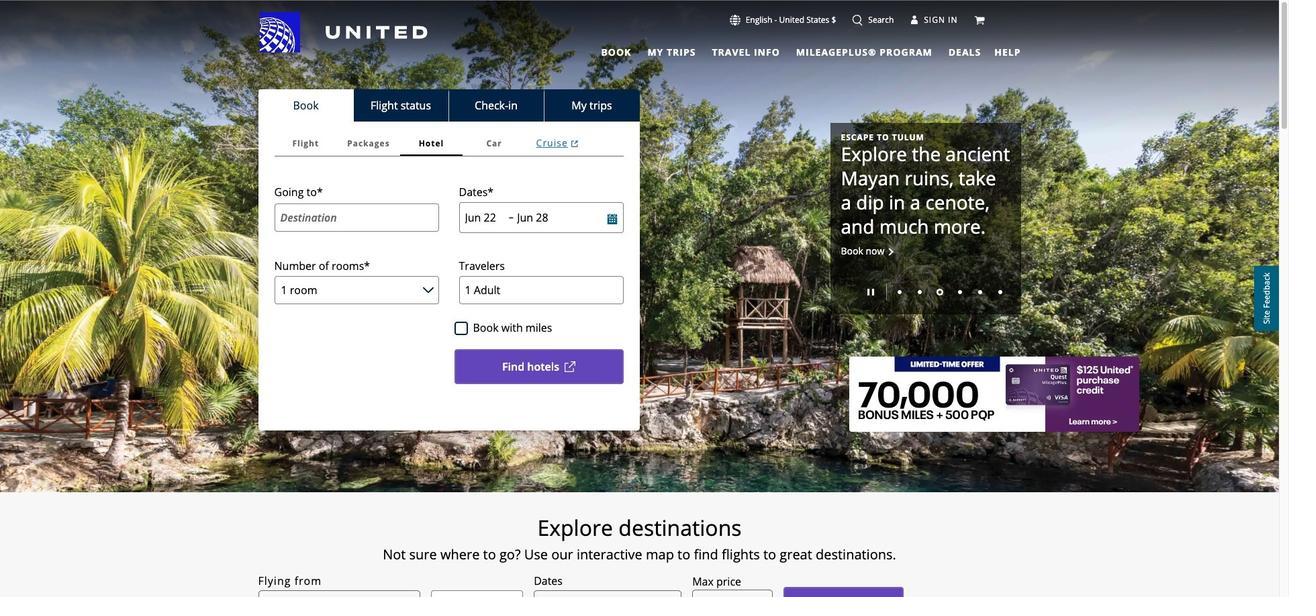 Task type: describe. For each thing, give the bounding box(es) containing it.
select number of rooms. element
[[274, 259, 370, 274]]

please enter the max price in the input text or tab to access the slider to set the max price. element
[[693, 574, 742, 590]]

view cart, click to view list of recently searched saved trips. image
[[974, 15, 985, 25]]

1 vertical spatial tab list
[[258, 89, 640, 122]]

slide 3 of 6 image
[[937, 289, 943, 296]]

pause image
[[868, 289, 874, 296]]

Checkout text field
[[517, 211, 595, 225]]

explore destinations element
[[181, 515, 1099, 541]]

slide 4 of 6 image
[[958, 290, 962, 294]]

Destination text field
[[274, 204, 439, 232]]



Task type: locate. For each thing, give the bounding box(es) containing it.
not sure where to go? use our interactive map to find flights to great destinations. element
[[181, 547, 1099, 563]]

2 vertical spatial tab list
[[274, 131, 624, 157]]

main content
[[0, 1, 1280, 597]]

tab list
[[593, 41, 984, 60], [258, 89, 640, 122], [274, 131, 624, 157]]

slide 2 of 6 image
[[918, 290, 922, 294]]

None text field
[[693, 590, 773, 597]]

slide 1 of 6 image
[[898, 290, 902, 294]]

currently in english united states	$ enter to change image
[[730, 15, 741, 26]]

united logo link to homepage image
[[260, 12, 428, 52]]

navigation
[[0, 11, 1280, 60]]

Check-in text field
[[465, 211, 503, 225]]

carousel buttons element
[[841, 279, 1011, 304]]

flying from element
[[258, 573, 322, 589]]

0 vertical spatial tab list
[[593, 41, 984, 60]]

slide 6 of 6 image
[[999, 290, 1003, 294]]

slide 5 of 6 image
[[978, 290, 982, 294]]



Task type: vqa. For each thing, say whether or not it's contained in the screenshot.
text box in row
no



